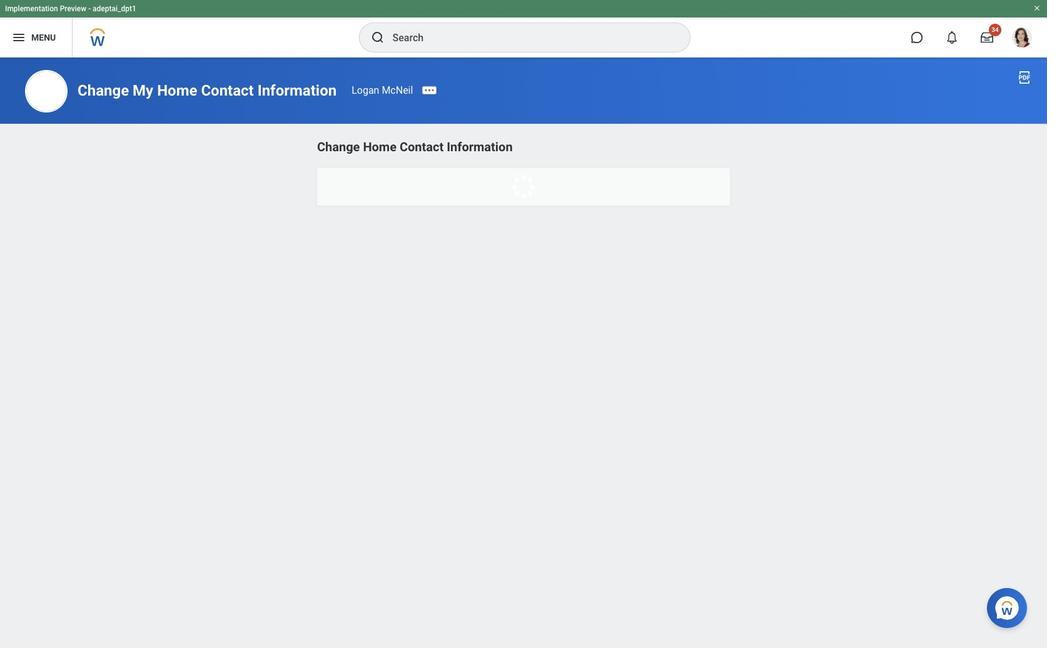 Task type: vqa. For each thing, say whether or not it's contained in the screenshot.
the Review inside Process History region
no



Task type: locate. For each thing, give the bounding box(es) containing it.
0 horizontal spatial change
[[78, 82, 129, 99]]

change home contact information region
[[317, 137, 730, 206]]

1 vertical spatial home
[[363, 140, 397, 155]]

0 vertical spatial change
[[78, 82, 129, 99]]

employee's photo (logan mcneil) image
[[25, 70, 68, 113]]

1 horizontal spatial contact
[[400, 140, 444, 155]]

1 vertical spatial information
[[447, 140, 513, 155]]

0 horizontal spatial home
[[157, 82, 197, 99]]

-
[[88, 4, 91, 13]]

0 horizontal spatial information
[[258, 82, 337, 99]]

Search Workday  search field
[[393, 24, 664, 51]]

change inside region
[[317, 140, 360, 155]]

home down 'logan mcneil' in the left top of the page
[[363, 140, 397, 155]]

change home contact information
[[317, 140, 513, 155]]

1 horizontal spatial change
[[317, 140, 360, 155]]

home
[[157, 82, 197, 99], [363, 140, 397, 155]]

34
[[992, 26, 999, 33]]

1 vertical spatial contact
[[400, 140, 444, 155]]

change
[[78, 82, 129, 99], [317, 140, 360, 155]]

close environment banner image
[[1034, 4, 1041, 12]]

logan
[[352, 84, 379, 96]]

1 horizontal spatial home
[[363, 140, 397, 155]]

change my home contact information
[[78, 82, 337, 99]]

1 vertical spatial change
[[317, 140, 360, 155]]

implementation preview -   adeptai_dpt1
[[5, 4, 136, 13]]

profile logan mcneil image
[[1012, 28, 1032, 50]]

0 horizontal spatial contact
[[201, 82, 254, 99]]

home right my
[[157, 82, 197, 99]]

0 vertical spatial information
[[258, 82, 337, 99]]

contact
[[201, 82, 254, 99], [400, 140, 444, 155]]

change for change my home contact information
[[78, 82, 129, 99]]

information
[[258, 82, 337, 99], [447, 140, 513, 155]]

1 horizontal spatial information
[[447, 140, 513, 155]]

menu
[[31, 32, 56, 42]]



Task type: describe. For each thing, give the bounding box(es) containing it.
inbox large image
[[981, 31, 994, 44]]

logan mcneil
[[352, 84, 413, 96]]

change my home contact information main content
[[0, 58, 1047, 221]]

preview
[[60, 4, 86, 13]]

0 vertical spatial home
[[157, 82, 197, 99]]

contact inside region
[[400, 140, 444, 155]]

search image
[[370, 30, 385, 45]]

information inside region
[[447, 140, 513, 155]]

mcneil
[[382, 84, 413, 96]]

adeptai_dpt1
[[93, 4, 136, 13]]

34 button
[[973, 24, 1002, 51]]

notifications large image
[[946, 31, 958, 44]]

home inside region
[[363, 140, 397, 155]]

my
[[133, 82, 153, 99]]

menu button
[[0, 18, 72, 58]]

view printable version (pdf) image
[[1017, 70, 1032, 85]]

implementation
[[5, 4, 58, 13]]

menu banner
[[0, 0, 1047, 58]]

0 vertical spatial contact
[[201, 82, 254, 99]]

logan mcneil link
[[352, 84, 413, 96]]

change for change home contact information
[[317, 140, 360, 155]]

justify image
[[11, 30, 26, 45]]



